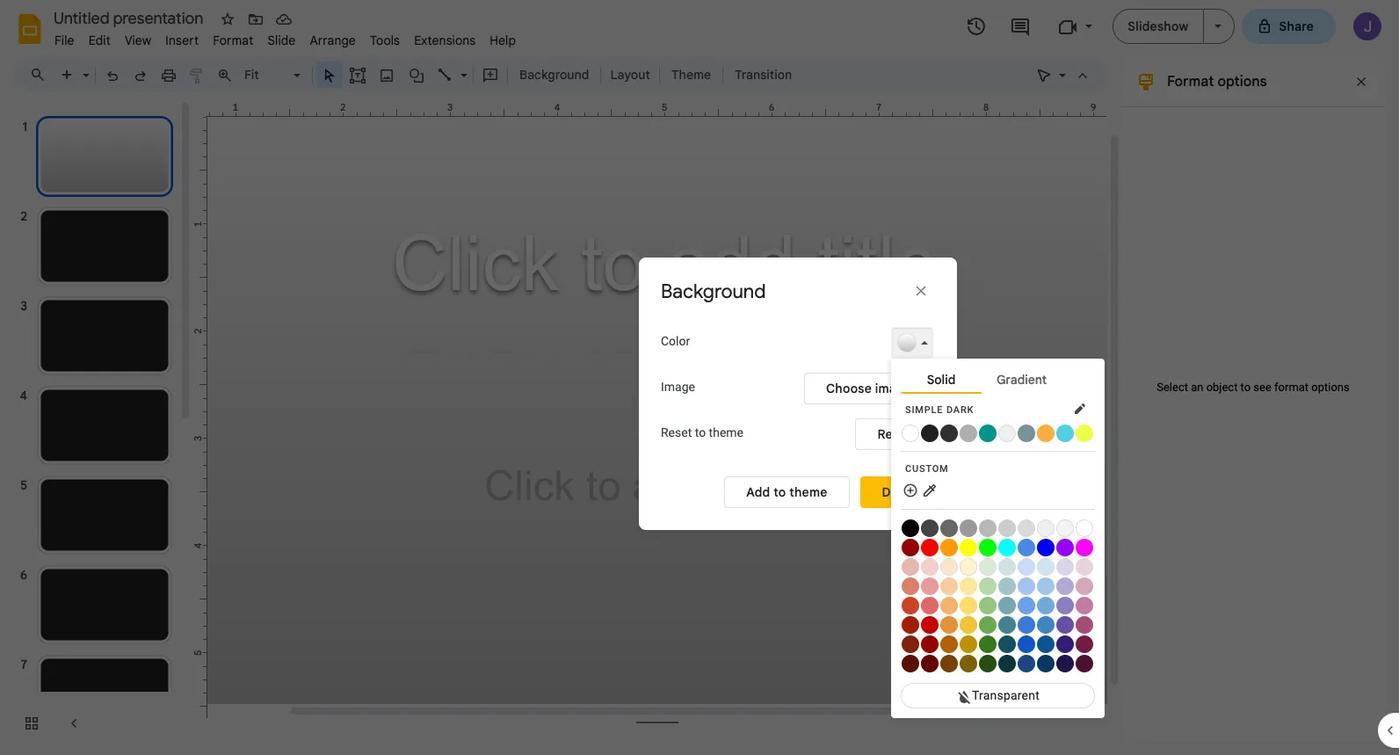 Task type: vqa. For each thing, say whether or not it's contained in the screenshot.
Connector
no



Task type: describe. For each thing, give the bounding box(es) containing it.
green image
[[979, 539, 997, 557]]

light green 3 cell
[[979, 558, 998, 576]]

light red berry 3 cell
[[902, 558, 920, 576]]

light red 2 cell
[[921, 577, 940, 595]]

light cornflower blue 3 cell
[[1018, 558, 1036, 576]]

dark red 1 image
[[921, 616, 939, 634]]

theme color #212121, close to dark gray 30 cell
[[921, 424, 940, 442]]

dark green 3 image
[[979, 655, 997, 673]]

an
[[1191, 381, 1204, 394]]

orange image
[[940, 539, 958, 557]]

dark red 3 cell
[[921, 654, 940, 673]]

light green 2 cell
[[979, 577, 998, 595]]

dark yellow 1 image
[[960, 616, 977, 634]]

red cell
[[921, 538, 940, 557]]

dark purple 3 image
[[1057, 655, 1074, 673]]

white image
[[1076, 520, 1093, 537]]

9 row from the top
[[902, 635, 1094, 653]]

light orange 2 image
[[940, 578, 958, 595]]

light green 1 image
[[979, 597, 997, 615]]

light red 2 image
[[921, 578, 939, 595]]

theme color #adadad, close to dark gray 1 cell
[[960, 424, 978, 442]]

solid tab
[[901, 369, 982, 394]]

dark orange 2 image
[[940, 636, 958, 653]]

to for add to theme
[[774, 484, 786, 500]]

light purple 3 image
[[1057, 558, 1074, 576]]

theme color #eeeeee, close to light gray 2 cell
[[999, 424, 1017, 442]]

yellow image
[[960, 539, 977, 557]]

theme color #adadad, close to dark gray 1 image
[[960, 425, 977, 442]]

light yellow 1 image
[[960, 597, 977, 615]]

reset button
[[856, 419, 933, 450]]

light blue 1 image
[[1037, 597, 1055, 615]]

transition
[[735, 67, 792, 83]]

light cornflower blue 3 image
[[1018, 558, 1035, 576]]

light purple 2 cell
[[1057, 577, 1075, 595]]

dark blue 2 cell
[[1037, 635, 1056, 653]]

theme color #303030, close to dark gray 30 cell
[[940, 424, 959, 442]]

to for reset to theme
[[695, 425, 706, 439]]

dark red berry 1 image
[[902, 616, 919, 634]]

light green 2 image
[[979, 578, 997, 595]]

light magenta 1 image
[[1076, 597, 1093, 615]]

transparent
[[972, 688, 1040, 703]]

light cornflower blue 1 image
[[1018, 597, 1035, 615]]

dark red berry 1 cell
[[902, 616, 920, 634]]

image
[[875, 381, 911, 397]]

cornflower blue cell
[[1018, 538, 1036, 557]]

light cornflower blue 2 image
[[1018, 578, 1035, 595]]

light orange 3 image
[[940, 558, 958, 576]]

theme color #78909c, close to light cyan 1 image
[[1018, 425, 1035, 442]]

dark gray 1 image
[[979, 520, 997, 537]]

light gray 1 image
[[1018, 520, 1035, 537]]

light blue 2 cell
[[1037, 577, 1056, 595]]

theme color #212121, close to dark gray 30 image
[[921, 425, 939, 442]]

red berry cell
[[902, 538, 920, 557]]

done button
[[860, 476, 935, 508]]

light red 1 image
[[921, 597, 939, 615]]

dark orange 3 image
[[940, 655, 958, 673]]

format
[[1167, 73, 1214, 91]]

transition button
[[727, 62, 800, 88]]

background heading
[[661, 279, 837, 304]]

background inside button
[[519, 67, 589, 83]]

1 horizontal spatial options
[[1312, 381, 1350, 394]]

dark orange 2 cell
[[940, 635, 959, 653]]

reset to theme
[[661, 425, 744, 439]]

background application
[[0, 0, 1399, 755]]

done
[[882, 484, 913, 500]]

light gray 1 cell
[[1018, 519, 1036, 537]]

black image
[[902, 520, 919, 537]]

custom
[[905, 463, 949, 475]]

dark red berry 3 cell
[[902, 654, 920, 673]]

reset for reset
[[878, 427, 911, 442]]

dark cyan 3 cell
[[999, 654, 1017, 673]]

light gray 2 cell
[[1037, 519, 1056, 537]]

dark green 3 cell
[[979, 654, 998, 673]]

dark cornflower blue 3 image
[[1018, 655, 1035, 673]]

light red berry 2 image
[[902, 578, 919, 595]]

theme color #78909c, close to light cyan 1 cell
[[1018, 424, 1036, 442]]

background dialog
[[639, 257, 957, 530]]

theme color #009688, close to dark blue 15 image
[[979, 425, 997, 442]]

Menus field
[[22, 62, 61, 87]]

object
[[1206, 381, 1238, 394]]

dark cyan 1 cell
[[999, 616, 1017, 634]]

dark green 2 image
[[979, 636, 997, 653]]

light blue 2 image
[[1037, 578, 1055, 595]]

gray image
[[999, 520, 1016, 537]]

dark magenta 1 image
[[1076, 616, 1093, 634]]

image
[[661, 379, 695, 393]]

share. private to only me. image
[[1256, 18, 1272, 34]]

dark blue 1 cell
[[1037, 616, 1056, 634]]

theme color #eeff41, close to dark yellow 1 cell
[[1076, 424, 1094, 442]]

dark red berry 2 image
[[902, 636, 919, 653]]

dark purple 3 cell
[[1057, 654, 1075, 673]]

light magenta 2 cell
[[1076, 577, 1094, 595]]

dark purple 2 cell
[[1057, 635, 1075, 653]]

main toolbar
[[52, 62, 801, 88]]

dark red 1 cell
[[921, 616, 940, 634]]

dark gray 1 cell
[[979, 519, 998, 537]]

dark gray 3 image
[[940, 520, 958, 537]]

light red 1 cell
[[921, 596, 940, 615]]

theme button
[[664, 62, 719, 88]]

reset for reset to theme
[[661, 425, 692, 439]]

light magenta 2 image
[[1076, 578, 1093, 595]]

light yellow 2 image
[[960, 578, 977, 595]]

light blue 3 cell
[[1037, 558, 1056, 576]]

simple dark
[[905, 405, 974, 416]]

dark purple 2 image
[[1057, 636, 1074, 653]]

light blue 1 cell
[[1037, 596, 1056, 615]]

light yellow 3 image
[[960, 558, 977, 576]]

light yellow 2 cell
[[960, 577, 978, 595]]

light red berry 2 cell
[[902, 577, 920, 595]]

solid
[[927, 372, 956, 388]]

light cornflower blue 1 cell
[[1018, 596, 1036, 615]]

light purple 2 image
[[1057, 578, 1074, 595]]

dark magenta 3 cell
[[1076, 654, 1094, 673]]

light cyan 1 cell
[[999, 596, 1017, 615]]

Rename text field
[[47, 7, 214, 28]]

select
[[1157, 381, 1188, 394]]

theme color white image
[[902, 425, 919, 442]]

menu inside background application
[[891, 359, 1105, 718]]

dark yellow 3 image
[[960, 655, 977, 673]]

gradient
[[997, 372, 1047, 388]]

light red berry 1 cell
[[902, 596, 920, 615]]

theme color #eeff41, close to dark yellow 1 image
[[1076, 425, 1093, 442]]

light red 3 cell
[[921, 558, 940, 576]]

light green 1 cell
[[979, 596, 998, 615]]

light cyan 3 cell
[[999, 558, 1017, 576]]

dark cyan 1 image
[[999, 616, 1016, 634]]

light cyan 3 image
[[999, 558, 1016, 576]]

3 row from the top
[[902, 519, 1094, 537]]

dark red 3 image
[[921, 655, 939, 673]]

light purple 1 image
[[1057, 597, 1074, 615]]



Task type: locate. For each thing, give the bounding box(es) containing it.
magenta image
[[1076, 539, 1093, 557]]

dark cornflower blue 3 cell
[[1018, 654, 1036, 673]]

to inside format options section
[[1241, 381, 1251, 394]]

menu containing solid
[[891, 359, 1105, 718]]

dark magenta 1 cell
[[1076, 616, 1094, 634]]

dark red 2 image
[[921, 636, 939, 653]]

reset left theme color #212121, close to dark gray 30 icon
[[878, 427, 911, 442]]

1 horizontal spatial background
[[661, 279, 766, 303]]

light magenta 3 image
[[1076, 558, 1093, 576]]

light green 3 image
[[979, 558, 997, 576]]

menu bar banner
[[0, 0, 1399, 755]]

to left see
[[1241, 381, 1251, 394]]

2 row from the top
[[902, 482, 947, 500]]

choose
[[826, 381, 872, 397]]

dark gray 2 cell
[[960, 519, 978, 537]]

0 horizontal spatial background
[[519, 67, 589, 83]]

cornflower blue image
[[1018, 539, 1035, 557]]

navigation
[[0, 99, 193, 755]]

10 row from the top
[[902, 654, 1094, 673]]

to inside add to theme button
[[774, 484, 786, 500]]

reset down image
[[661, 425, 692, 439]]

dark orange 3 cell
[[940, 654, 959, 673]]

1 vertical spatial theme
[[789, 484, 828, 500]]

dark gray 4 image
[[921, 520, 939, 537]]

light red 3 image
[[921, 558, 939, 576]]

light purple 1 cell
[[1057, 596, 1075, 615]]

5 row from the top
[[902, 558, 1094, 576]]

light cyan 1 image
[[999, 597, 1016, 615]]

to right the add at the bottom of page
[[774, 484, 786, 500]]

options right the format
[[1312, 381, 1350, 394]]

color
[[661, 334, 690, 348]]

theme color #ffab40, close to dark yellow 1 image
[[1037, 425, 1055, 442]]

background
[[519, 67, 589, 83], [661, 279, 766, 303]]

dark red berry 3 image
[[902, 655, 919, 673]]

light purple 3 cell
[[1057, 558, 1075, 576]]

red image
[[921, 539, 939, 557]]

0 vertical spatial to
[[1241, 381, 1251, 394]]

blue image
[[1037, 539, 1055, 557]]

dark green 1 image
[[979, 616, 997, 634]]

green cell
[[979, 538, 998, 557]]

simple
[[905, 405, 943, 416]]

1 row from the top
[[902, 424, 1094, 442]]

theme color #eeeeee, close to light gray 2 image
[[999, 425, 1016, 442]]

choose image button
[[804, 373, 933, 405]]

dark magenta 2 image
[[1076, 636, 1093, 653]]

yellow cell
[[960, 538, 978, 557]]

black cell
[[902, 519, 920, 537]]

light gray 3 cell
[[1057, 519, 1075, 537]]

0 horizontal spatial options
[[1218, 73, 1267, 91]]

0 vertical spatial theme
[[709, 425, 744, 439]]

format options
[[1167, 73, 1267, 91]]

dark yellow 1 cell
[[960, 616, 978, 634]]

options right format
[[1218, 73, 1267, 91]]

light orange 1 image
[[940, 597, 958, 615]]

light orange 3 cell
[[940, 558, 959, 576]]

cyan cell
[[999, 538, 1017, 557]]

dark purple 1 cell
[[1057, 616, 1075, 634]]

light red berry 3 image
[[902, 558, 919, 576]]

purple cell
[[1057, 538, 1075, 557]]

dark yellow 2 image
[[960, 636, 977, 653]]

dark cornflower blue 2 cell
[[1018, 635, 1036, 653]]

dark cornflower blue 1 cell
[[1018, 616, 1036, 634]]

theme for reset to theme
[[709, 425, 744, 439]]

dark blue 3 image
[[1037, 655, 1055, 673]]

dark orange 1 cell
[[940, 616, 959, 634]]

light blue 3 image
[[1037, 558, 1055, 576]]

theme color #4dd0e1, close to blue 11 cell
[[1057, 424, 1075, 442]]

0 vertical spatial options
[[1218, 73, 1267, 91]]

1 vertical spatial options
[[1312, 381, 1350, 394]]

theme color #4dd0e1, close to blue 11 image
[[1057, 425, 1074, 442]]

1 horizontal spatial to
[[774, 484, 786, 500]]

dark magenta 3 image
[[1076, 655, 1093, 673]]

1 horizontal spatial reset
[[878, 427, 911, 442]]

to
[[1241, 381, 1251, 394], [695, 425, 706, 439], [774, 484, 786, 500]]

select an object to see format options element
[[1148, 381, 1359, 394]]

add to theme
[[746, 484, 828, 500]]

mode and view toolbar
[[1030, 57, 1097, 92]]

theme for add to theme
[[789, 484, 828, 500]]

theme color #303030, close to dark gray 30 image
[[940, 425, 958, 442]]

dark purple 1 image
[[1057, 616, 1074, 634]]

light magenta 3 cell
[[1076, 558, 1094, 576]]

dark blue 1 image
[[1037, 616, 1055, 634]]

light magenta 1 cell
[[1076, 596, 1094, 615]]

0 horizontal spatial theme
[[709, 425, 744, 439]]

dark orange 1 image
[[940, 616, 958, 634]]

0 horizontal spatial to
[[695, 425, 706, 439]]

menu
[[891, 359, 1105, 718]]

light cornflower blue 2 cell
[[1018, 577, 1036, 595]]

dark red berry 2 cell
[[902, 635, 920, 653]]

7 row from the top
[[902, 596, 1094, 615]]

2 vertical spatial to
[[774, 484, 786, 500]]

light red berry 1 image
[[902, 597, 919, 615]]

reset
[[661, 425, 692, 439], [878, 427, 911, 442]]

4 row from the top
[[902, 538, 1094, 557]]

red berry image
[[902, 539, 919, 557]]

theme inside button
[[789, 484, 828, 500]]

dark cornflower blue 2 image
[[1018, 636, 1035, 653]]

blue cell
[[1037, 538, 1056, 557]]

light yellow 3 cell
[[960, 558, 978, 576]]

see
[[1254, 381, 1272, 394]]

dark green 1 cell
[[979, 616, 998, 634]]

navigation inside background application
[[0, 99, 193, 755]]

1 vertical spatial to
[[695, 425, 706, 439]]

row
[[902, 424, 1094, 442], [902, 482, 947, 500], [902, 519, 1094, 537], [902, 538, 1094, 557], [902, 558, 1094, 576], [902, 577, 1094, 595], [902, 596, 1094, 615], [902, 616, 1094, 634], [902, 635, 1094, 653], [902, 654, 1094, 673]]

dark red 2 cell
[[921, 635, 940, 653]]

dark green 2 cell
[[979, 635, 998, 653]]

theme color #ffab40, close to dark yellow 1 cell
[[1037, 424, 1056, 442]]

custom button
[[901, 459, 1095, 480]]

add
[[746, 484, 770, 500]]

orange cell
[[940, 538, 959, 557]]

cyan image
[[999, 539, 1016, 557]]

1 vertical spatial background
[[661, 279, 766, 303]]

dark cyan 3 image
[[999, 655, 1016, 673]]

magenta cell
[[1076, 538, 1094, 557]]

background button
[[512, 62, 597, 88]]

gray cell
[[999, 519, 1017, 537]]

0 horizontal spatial reset
[[661, 425, 692, 439]]

dark blue 2 image
[[1037, 636, 1055, 653]]

reset inside button
[[878, 427, 911, 442]]

dark cyan 2 cell
[[999, 635, 1017, 653]]

8 row from the top
[[902, 616, 1094, 634]]

menu bar inside menu bar banner
[[47, 23, 523, 52]]

dark yellow 2 cell
[[960, 635, 978, 653]]

dark gray 3 cell
[[940, 519, 959, 537]]

background inside heading
[[661, 279, 766, 303]]

theme color #009688, close to dark blue 15 cell
[[979, 424, 998, 442]]

dark
[[947, 405, 974, 416]]

menu bar
[[47, 23, 523, 52]]

0 vertical spatial background
[[519, 67, 589, 83]]

light yellow 1 cell
[[960, 596, 978, 615]]

dark yellow 3 cell
[[960, 654, 978, 673]]

purple image
[[1057, 539, 1074, 557]]

options
[[1218, 73, 1267, 91], [1312, 381, 1350, 394]]

add to theme button
[[724, 476, 850, 508]]

1 horizontal spatial theme
[[789, 484, 828, 500]]

6 row from the top
[[902, 577, 1094, 595]]

light cyan 2 image
[[999, 578, 1016, 595]]

format
[[1275, 381, 1309, 394]]

dark magenta 2 cell
[[1076, 635, 1094, 653]]

dark gray 4 cell
[[921, 519, 940, 537]]

theme
[[671, 67, 711, 83]]

dark gray 2 image
[[960, 520, 977, 537]]

to down image
[[695, 425, 706, 439]]

theme
[[709, 425, 744, 439], [789, 484, 828, 500]]

2 horizontal spatial to
[[1241, 381, 1251, 394]]

dark cyan 2 image
[[999, 636, 1016, 653]]

choose image
[[826, 381, 911, 397]]

select an object to see format options
[[1157, 381, 1350, 394]]

dark cornflower blue 1 image
[[1018, 616, 1035, 634]]

gradient tab
[[981, 369, 1062, 392]]

transparent button
[[901, 683, 1095, 708]]

light cyan 2 cell
[[999, 577, 1017, 595]]

Star checkbox
[[215, 7, 240, 32]]

format options section
[[1122, 57, 1385, 741]]

light orange 1 cell
[[940, 596, 959, 615]]

light orange 2 cell
[[940, 577, 959, 595]]

light gray 2 image
[[1037, 520, 1055, 537]]

light gray 3 image
[[1057, 520, 1074, 537]]

dark blue 3 cell
[[1037, 654, 1056, 673]]



